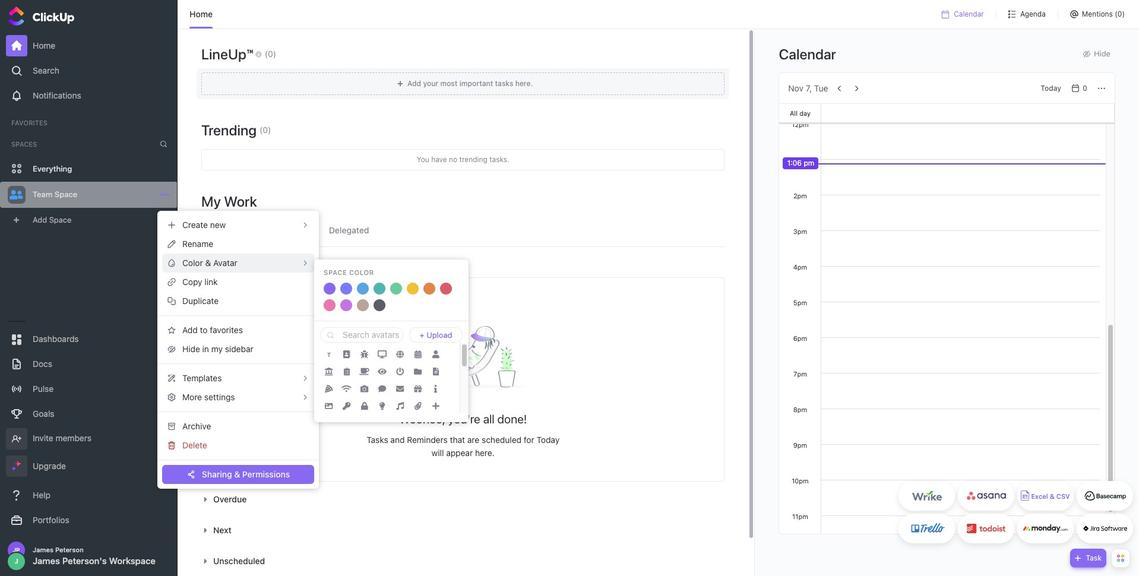 Task type: vqa. For each thing, say whether or not it's contained in the screenshot.
"2pm"
yes



Task type: describe. For each thing, give the bounding box(es) containing it.
team space link
[[33, 182, 157, 208]]

sharing & permissions link
[[162, 465, 314, 484]]

color
[[349, 269, 374, 276]]

upgrade
[[33, 461, 66, 471]]

copy link link
[[162, 273, 314, 292]]

csv
[[1057, 493, 1071, 501]]

tasks and reminders that are scheduled for today will appear here.
[[367, 435, 560, 458]]

members
[[56, 433, 92, 443]]

0 vertical spatial calendar
[[955, 10, 985, 18]]

appear
[[446, 448, 473, 458]]

in
[[202, 344, 209, 354]]

woohoo, you're all done! tab panel
[[196, 251, 731, 575]]

woohoo, you're all done!
[[399, 412, 527, 426]]

camera image
[[361, 385, 369, 393]]

copy link
[[182, 277, 218, 287]]

6pm
[[794, 335, 808, 342]]

scheduled
[[482, 435, 522, 445]]

user image
[[432, 351, 439, 358]]

invite
[[33, 433, 53, 443]]

add to favorites
[[182, 325, 243, 335]]

lock image
[[361, 402, 368, 410]]

to
[[200, 325, 208, 335]]

5pm
[[794, 299, 808, 307]]

address book image
[[343, 351, 350, 358]]

invite members
[[33, 433, 92, 443]]

bug image
[[361, 351, 369, 358]]

2 vertical spatial space
[[324, 269, 347, 276]]

permissions
[[242, 470, 290, 480]]

favorites
[[11, 119, 47, 126]]

duplicate link
[[162, 292, 314, 311]]

reminders
[[407, 435, 448, 445]]

hide in my sidebar
[[182, 344, 254, 354]]

add for add space
[[33, 215, 47, 224]]

avatar options list
[[320, 346, 454, 535]]

team space
[[33, 190, 77, 199]]

color & avatar button
[[162, 254, 314, 273]]

wifi image
[[342, 385, 352, 393]]

archive link
[[162, 417, 314, 436]]

globe image
[[396, 351, 404, 358]]

everything
[[33, 164, 72, 173]]

paperclip image
[[415, 402, 422, 410]]

lineup
[[201, 46, 247, 62]]

all
[[484, 412, 495, 426]]

sharing & permissions
[[202, 470, 290, 480]]

2pm
[[794, 192, 808, 200]]

add space
[[33, 215, 72, 224]]

rename
[[182, 239, 213, 249]]

task
[[1087, 554, 1102, 563]]

all
[[790, 109, 798, 117]]

sharing
[[202, 470, 232, 480]]

& for permissions
[[234, 470, 240, 480]]

desktop image
[[378, 351, 387, 358]]

team
[[33, 190, 53, 199]]

today button
[[201, 259, 240, 269]]

all day
[[790, 109, 811, 117]]

& for avatar
[[205, 258, 211, 268]]

excel & csv
[[1032, 493, 1071, 501]]

my
[[211, 344, 223, 354]]

gift image
[[414, 385, 422, 393]]

color
[[182, 258, 203, 268]]

today inside tasks and reminders that are scheduled for today will appear here.
[[537, 435, 560, 445]]

work
[[224, 193, 257, 210]]

folder image
[[414, 368, 422, 376]]

coffee image
[[360, 368, 370, 376]]

calendar alt image
[[415, 351, 422, 358]]

4pm
[[794, 263, 808, 271]]

you're
[[448, 412, 481, 426]]

add to favorites link
[[162, 321, 314, 340]]

color & avatar link
[[162, 254, 314, 273]]

day
[[800, 109, 811, 117]]

pizza slice image
[[325, 385, 333, 393]]

hide for hide
[[1095, 49, 1111, 58]]

avatar
[[213, 258, 238, 268]]

home
[[190, 9, 213, 19]]

user friends image
[[10, 189, 23, 200]]

favorites button
[[11, 119, 47, 126]]

agenda
[[1021, 10, 1046, 18]]

12pm
[[792, 121, 809, 128]]

music image
[[396, 402, 404, 410]]

eye image
[[378, 368, 387, 376]]

you have no trending tasks.
[[417, 155, 510, 164]]

copy
[[182, 277, 202, 287]]



Task type: locate. For each thing, give the bounding box(es) containing it.
+
[[420, 330, 425, 340]]

11pm
[[793, 513, 809, 521]]

add for add to favorites
[[182, 325, 198, 335]]

will
[[432, 448, 444, 458]]

0 vertical spatial &
[[205, 258, 211, 268]]

for
[[524, 435, 535, 445]]

delete
[[182, 440, 207, 450]]

(0) right lineup
[[265, 48, 276, 59]]

trending
[[201, 122, 257, 138]]

& right sharing
[[234, 470, 240, 480]]

1 horizontal spatial &
[[234, 470, 240, 480]]

you
[[417, 155, 430, 164]]

trending
[[460, 155, 488, 164]]

delete link
[[162, 436, 314, 455]]

& right color
[[205, 258, 211, 268]]

0 horizontal spatial hide
[[182, 344, 200, 354]]

1 vertical spatial hide
[[182, 344, 200, 354]]

woohoo,
[[399, 412, 446, 426]]

are
[[468, 435, 480, 445]]

1 horizontal spatial hide
[[1095, 49, 1111, 58]]

add down team in the top left of the page
[[33, 215, 47, 224]]

0 vertical spatial hide
[[1095, 49, 1111, 58]]

space for add space
[[49, 215, 72, 224]]

& for csv
[[1051, 493, 1055, 501]]

everything link
[[0, 156, 178, 182]]

excel & csv link
[[1018, 481, 1075, 511]]

0 horizontal spatial &
[[205, 258, 211, 268]]

+ upload
[[420, 330, 453, 340]]

have
[[432, 155, 447, 164]]

space inside team space link
[[55, 190, 77, 199]]

1 vertical spatial (0)
[[260, 125, 271, 135]]

no
[[449, 155, 458, 164]]

that
[[450, 435, 465, 445]]

space down team space
[[49, 215, 72, 224]]

0 horizontal spatial add
[[33, 215, 47, 224]]

spaces link
[[0, 140, 37, 148]]

image image
[[325, 402, 333, 410]]

duplicate
[[182, 296, 219, 306]]

sidebar
[[225, 344, 254, 354]]

favorites
[[210, 325, 243, 335]]

1 vertical spatial today
[[213, 259, 237, 269]]

my work
[[201, 193, 257, 210]]

and
[[391, 435, 405, 445]]

Search avatars text field
[[343, 328, 399, 342]]

comment image
[[378, 385, 386, 393]]

(0) right 'trending'
[[260, 125, 271, 135]]

(0)
[[265, 48, 276, 59], [260, 125, 271, 135]]

0 vertical spatial (0)
[[265, 48, 276, 59]]

clipboard list image
[[344, 368, 350, 376]]

trending (0)
[[201, 122, 271, 138]]

t button
[[320, 346, 338, 363]]

info image
[[434, 385, 437, 393]]

file alt image
[[433, 368, 439, 376]]

rename link
[[162, 235, 314, 254]]

1 vertical spatial add
[[182, 325, 198, 335]]

today
[[1041, 84, 1062, 92], [213, 259, 237, 269], [537, 435, 560, 445]]

1 horizontal spatial add
[[182, 325, 198, 335]]

hide
[[1095, 49, 1111, 58], [182, 344, 200, 354]]

1 vertical spatial &
[[234, 470, 240, 480]]

key image
[[343, 402, 351, 410]]

1pm
[[794, 156, 807, 164]]

link
[[205, 277, 218, 287]]

tasks
[[367, 435, 388, 445]]

2 horizontal spatial today
[[1041, 84, 1062, 92]]

space right team in the top left of the page
[[55, 190, 77, 199]]

0 vertical spatial today
[[1041, 84, 1062, 92]]

add inside add to favorites link
[[182, 325, 198, 335]]

landmark image
[[325, 368, 333, 376]]

archive
[[182, 421, 211, 431]]

2 horizontal spatial &
[[1051, 493, 1055, 501]]

hide for hide in my sidebar
[[182, 344, 200, 354]]

plus image
[[432, 402, 439, 410]]

power off image
[[396, 368, 404, 376]]

1 vertical spatial calendar
[[779, 45, 837, 62]]

color & avatar
[[182, 258, 238, 268]]

space color
[[324, 269, 374, 276]]

envelope image
[[396, 385, 404, 393]]

space left color
[[324, 269, 347, 276]]

&
[[205, 258, 211, 268], [234, 470, 240, 480], [1051, 493, 1055, 501]]

spaces
[[11, 140, 37, 148]]

space for team space
[[55, 190, 77, 199]]

add
[[33, 215, 47, 224], [182, 325, 198, 335]]

1 horizontal spatial today
[[537, 435, 560, 445]]

10pm
[[792, 477, 809, 485]]

here.
[[475, 448, 495, 458]]

7pm
[[794, 370, 808, 378]]

0 horizontal spatial today
[[213, 259, 237, 269]]

hide in my sidebar link
[[162, 340, 314, 359]]

today button
[[1037, 81, 1067, 95]]

hide inside hide in my sidebar link
[[182, 344, 200, 354]]

0 vertical spatial space
[[55, 190, 77, 199]]

9pm
[[794, 442, 808, 449]]

today inside button
[[1041, 84, 1062, 92]]

excel
[[1032, 493, 1049, 501]]

0 horizontal spatial calendar
[[779, 45, 837, 62]]

t
[[327, 351, 331, 358]]

space
[[55, 190, 77, 199], [49, 215, 72, 224], [324, 269, 347, 276]]

1 vertical spatial space
[[49, 215, 72, 224]]

tasks.
[[490, 155, 510, 164]]

color options list
[[322, 281, 462, 314]]

upload
[[427, 330, 453, 340]]

done!
[[498, 412, 527, 426]]

2 vertical spatial &
[[1051, 493, 1055, 501]]

1 horizontal spatial calendar
[[955, 10, 985, 18]]

add left to
[[182, 325, 198, 335]]

lightbulb image
[[380, 402, 385, 410]]

(0) inside trending (0)
[[260, 125, 271, 135]]

calendar
[[955, 10, 985, 18], [779, 45, 837, 62]]

0 vertical spatial add
[[33, 215, 47, 224]]

2 vertical spatial today
[[537, 435, 560, 445]]

& inside "dropdown button"
[[205, 258, 211, 268]]

8pm
[[794, 406, 808, 414]]

& left csv
[[1051, 493, 1055, 501]]

my
[[201, 193, 221, 210]]

& inside 'link'
[[1051, 493, 1055, 501]]



